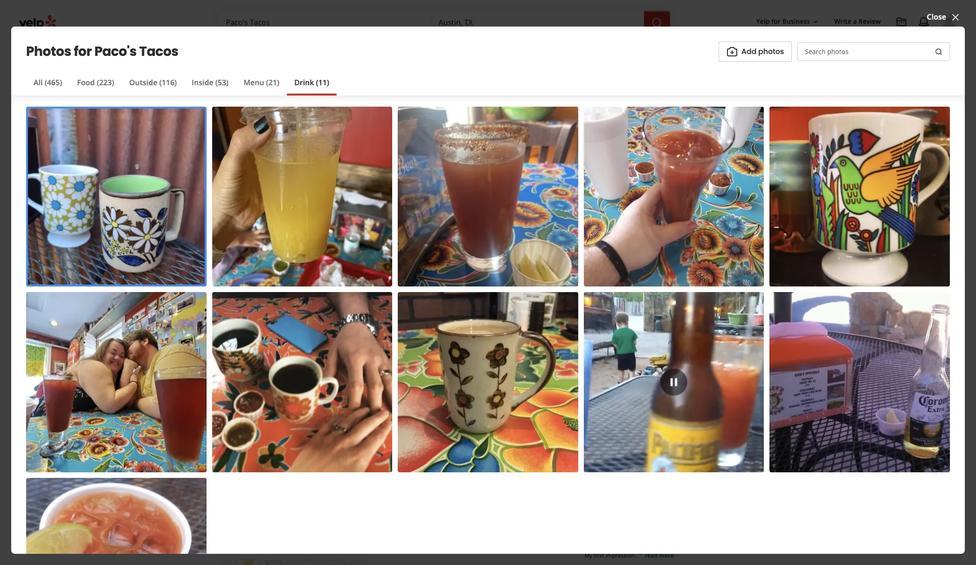 Task type: vqa. For each thing, say whether or not it's contained in the screenshot.
Tacos
yes



Task type: locate. For each thing, give the bounding box(es) containing it.
2 horizontal spatial taco
[[454, 452, 472, 462]]

see left hours
[[457, 231, 467, 239]]

you might also consider
[[585, 413, 697, 426]]

view full menu link
[[504, 354, 570, 364]]

a right on
[[716, 545, 719, 553]]

dishes
[[252, 354, 277, 364]]

menu (21)
[[244, 77, 279, 88]]

0 horizontal spatial for
[[74, 42, 92, 60]]

paco's up the '(223)'
[[94, 42, 137, 60]]

add photos link
[[719, 41, 792, 62]]

write right 24 star v2 image
[[244, 283, 263, 294]]

taco inside the barbacoa taco 2 photos
[[454, 452, 472, 462]]

write inside user actions element
[[834, 17, 852, 26]]

paco's up 4 star rating image
[[221, 159, 295, 190]]

breakfast
[[223, 452, 259, 462]]

add
[[742, 46, 757, 57], [330, 283, 345, 294]]

taco for breakfast taco
[[261, 452, 279, 462]]

photos down breakfast in the bottom left of the page
[[232, 463, 254, 472]]

pacosaustin.com
[[592, 287, 655, 297]]

for inside button
[[772, 17, 781, 26]]

2 inside gringo taco 2 photos
[[320, 463, 324, 472]]

previous image
[[227, 402, 237, 413]]

add right "24 add photo v2"
[[742, 46, 757, 57]]

all (465)
[[34, 77, 62, 88]]

write left the review
[[834, 17, 852, 26]]

pacosaustin.com link
[[592, 287, 655, 297]]

3
[[398, 230, 403, 240]]

0 horizontal spatial 2
[[320, 463, 324, 472]]

more
[[659, 552, 674, 560]]

for left the
[[664, 545, 672, 553]]

0 vertical spatial tacos
[[139, 42, 178, 60]]

3 taco from the left
[[454, 452, 472, 462]]

1 horizontal spatial add
[[742, 46, 757, 57]]

first right the
[[683, 545, 693, 553]]

see left all
[[672, 225, 686, 235]]

reviews right "10"
[[461, 463, 485, 472]]

(465)
[[45, 77, 62, 88]]

1 horizontal spatial 16 info v2 image
[[625, 428, 632, 436]]

0 vertical spatial 16 info v2 image
[[313, 231, 321, 238]]

(53)
[[215, 77, 229, 88]]

2
[[320, 463, 324, 472], [417, 463, 421, 472]]

taco up 132
[[261, 452, 279, 462]]

photos down barbacoa
[[423, 463, 444, 472]]

Search photos text field
[[798, 42, 950, 61]]

add right 24 camera v2 image
[[330, 283, 345, 294]]

popular
[[221, 354, 251, 364]]

business categories element
[[217, 34, 958, 61]]

add for add photos
[[742, 46, 757, 57]]

tacos up (670
[[299, 159, 367, 190]]

tab list
[[26, 77, 337, 95]]

16 info v2 image
[[313, 231, 321, 238], [625, 428, 632, 436]]

2 horizontal spatial for
[[772, 17, 781, 26]]

all
[[34, 77, 43, 88]]

1 vertical spatial paco's
[[221, 159, 295, 190]]

1 vertical spatial 16 info v2 image
[[625, 428, 632, 436]]

6:30
[[245, 230, 259, 240]]

write
[[834, 17, 852, 26], [244, 283, 263, 294]]

0 horizontal spatial write
[[244, 283, 263, 294]]

7:30
[[279, 230, 294, 240]]

1 horizontal spatial paco's
[[221, 159, 295, 190]]

photos inside breakfast taco 11 photos
[[232, 463, 254, 472]]

see all 468 photos link
[[657, 219, 755, 241]]

photos for $3.25
[[423, 463, 444, 472]]

am
[[261, 230, 273, 240]]

1 horizontal spatial reviews
[[364, 463, 388, 472]]

a left review
[[265, 283, 270, 294]]

edit
[[691, 382, 705, 392]]

gringo taco image
[[320, 374, 406, 444]]

photos
[[758, 46, 784, 57], [714, 225, 740, 235]]

16 claim filled v2 image
[[221, 216, 229, 223]]

austin,
[[644, 351, 669, 362]]

0 vertical spatial a
[[853, 17, 857, 26]]

0 vertical spatial search image
[[651, 17, 663, 28]]

1 vertical spatial menu
[[221, 329, 247, 342]]

2 vertical spatial a
[[716, 545, 719, 553]]

reviews for breakfast taco
[[274, 463, 299, 472]]

taco up 14
[[347, 452, 364, 462]]

1 vertical spatial for
[[74, 42, 92, 60]]

photos right 468
[[714, 225, 740, 235]]

taco inside gringo taco 2 photos
[[347, 452, 364, 462]]

location & hours element
[[206, 521, 585, 566]]

get
[[592, 340, 606, 350]]

photos for paco's tacos
[[26, 42, 178, 60]]

taco
[[261, 452, 279, 462], [347, 452, 364, 462], [454, 452, 472, 462]]

reviews for barbacoa taco
[[461, 463, 485, 472]]

1 taco from the left
[[261, 452, 279, 462]]

a inside "my husband and i came here for the first time on a date night. my first impression…"
[[716, 545, 719, 553]]

2 2 from the left
[[417, 463, 421, 472]]

None search field
[[219, 11, 672, 34]]

photos down yelp
[[758, 46, 784, 57]]

popular dishes
[[221, 354, 277, 364]]

24 close v2 image
[[950, 12, 961, 23]]

suggest
[[650, 382, 678, 392]]

photo
[[346, 283, 368, 294]]

first right my
[[594, 552, 604, 560]]

read
[[645, 552, 658, 560]]

1 vertical spatial search image
[[935, 48, 943, 55]]

24 pencil v2 image
[[635, 382, 646, 393]]

1 vertical spatial write
[[244, 283, 263, 294]]

paco's
[[94, 42, 137, 60], [221, 159, 295, 190]]

breakfast taco image
[[223, 374, 309, 444]]

menu left (21)
[[244, 77, 264, 88]]

0 horizontal spatial taco
[[261, 452, 279, 462]]

taco inside breakfast taco 11 photos
[[261, 452, 279, 462]]

barbacoa
[[417, 452, 452, 462]]

1 horizontal spatial a
[[716, 545, 719, 553]]

for right yelp
[[772, 17, 781, 26]]

user actions element
[[749, 12, 971, 69]]

2 inside the barbacoa taco 2 photos
[[417, 463, 421, 472]]

4.5 star rating image
[[624, 462, 665, 470]]

add photo link
[[307, 278, 376, 299]]

0 vertical spatial paco's
[[94, 42, 137, 60]]

0 horizontal spatial 16 info v2 image
[[313, 231, 321, 238]]

0 horizontal spatial see
[[457, 231, 467, 239]]

save button
[[436, 278, 485, 299]]

months
[[405, 230, 432, 240]]

claimed
[[231, 215, 260, 225]]

1 horizontal spatial for
[[664, 545, 672, 553]]

photo of paco's tacos - austin, tx, us. image
[[40, 61, 305, 260]]

0 vertical spatial write
[[834, 17, 852, 26]]

drink (11)
[[294, 77, 329, 88]]

0 vertical spatial for
[[772, 17, 781, 26]]

might
[[604, 413, 631, 426]]

review
[[272, 283, 296, 294]]

1 vertical spatial add
[[330, 283, 345, 294]]

2 vertical spatial for
[[664, 545, 672, 553]]

16 info v2 image down might on the bottom of the page
[[625, 428, 632, 436]]

tacos up outside (116)
[[139, 42, 178, 60]]

1 horizontal spatial 2
[[417, 463, 421, 472]]

a inside write a review link
[[265, 283, 270, 294]]

and
[[621, 545, 631, 553]]

close button
[[927, 11, 961, 23]]

2 down barbacoa
[[417, 463, 421, 472]]

0 horizontal spatial reviews
[[274, 463, 299, 472]]

(512) 323-6206
[[592, 313, 644, 324]]

a inside write a review link
[[853, 17, 857, 26]]

1 horizontal spatial write
[[834, 17, 852, 26]]

24 star v2 image
[[229, 283, 240, 294]]

menu element
[[206, 314, 585, 506]]

notifications image
[[918, 17, 930, 28]]

taco up 10 reviews on the left bottom of page
[[454, 452, 472, 462]]

next image
[[553, 402, 564, 413]]

see
[[672, 225, 686, 235], [457, 231, 467, 239]]

pm
[[296, 230, 308, 240]]

24 camera v2 image
[[315, 283, 326, 294]]

1 horizontal spatial see
[[672, 225, 686, 235]]

write for write a review
[[244, 283, 263, 294]]

add photo
[[330, 283, 368, 294]]

photos inside gringo taco 2 photos
[[326, 463, 347, 472]]

for
[[772, 17, 781, 26], [74, 42, 92, 60], [664, 545, 672, 553]]

2 taco from the left
[[347, 452, 364, 462]]

map image
[[221, 560, 368, 566]]

$3.25
[[425, 426, 444, 436]]

food
[[77, 77, 95, 88]]

0 horizontal spatial search image
[[651, 17, 663, 28]]

16 chevron down v2 image
[[812, 18, 820, 26]]

photos up all (465)
[[26, 42, 71, 60]]

suggest an edit
[[650, 382, 705, 392]]

0 horizontal spatial first
[[594, 552, 604, 560]]

1 reviews from the left
[[274, 463, 299, 472]]

first
[[683, 545, 693, 553], [594, 552, 604, 560]]

write a review
[[244, 283, 296, 294]]

3 reviews from the left
[[461, 463, 485, 472]]

0 vertical spatial add
[[742, 46, 757, 57]]

night.
[[734, 545, 749, 553]]

fogonero restaurant image
[[585, 448, 616, 480]]

reviews right 132
[[274, 463, 299, 472]]

1 horizontal spatial taco
[[347, 452, 364, 462]]

2 down gringo
[[320, 463, 324, 472]]

1 vertical spatial a
[[265, 283, 270, 294]]

132
[[261, 463, 272, 472]]

1 2 from the left
[[320, 463, 324, 472]]

51st
[[618, 351, 633, 362]]

search image
[[651, 17, 663, 28], [935, 48, 943, 55]]

0 horizontal spatial photos
[[714, 225, 740, 235]]

-
[[275, 230, 278, 240]]

menu up the popular
[[221, 329, 247, 342]]

see hours
[[457, 231, 484, 239]]

14 chevron right outline image
[[563, 356, 570, 362]]

(116)
[[159, 77, 177, 88]]

st
[[635, 351, 642, 362]]

0 horizontal spatial a
[[265, 283, 270, 294]]

2 reviews from the left
[[364, 463, 388, 472]]

photos down gringo
[[326, 463, 347, 472]]

2 horizontal spatial reviews
[[461, 463, 485, 472]]

0 horizontal spatial tacos
[[139, 42, 178, 60]]

taco for barbacoa taco
[[454, 452, 472, 462]]

add inside 'link'
[[330, 283, 345, 294]]

0 horizontal spatial add
[[330, 283, 345, 294]]

share
[[403, 283, 424, 294]]

for up food
[[74, 42, 92, 60]]

24 phone v2 image
[[736, 313, 747, 324]]

photos inside the barbacoa taco 2 photos
[[423, 463, 444, 472]]

hours updated over 3 months ago
[[325, 230, 447, 240]]

1304
[[592, 351, 610, 362]]

a left the review
[[853, 17, 857, 26]]

2 horizontal spatial a
[[853, 17, 857, 26]]

fogonero
[[624, 448, 659, 458]]

24 external link v2 image
[[736, 286, 747, 298]]

$$
[[272, 215, 281, 225]]

0 vertical spatial menu
[[244, 77, 264, 88]]

16 info v2 image right pm
[[313, 231, 321, 238]]

e
[[611, 351, 616, 362]]

1 horizontal spatial photos
[[758, 46, 784, 57]]

1 vertical spatial tacos
[[299, 159, 367, 190]]

6206
[[627, 313, 644, 324]]

close
[[927, 12, 946, 22]]

photo of paco's tacos - austin, tx, us. empty patio space image
[[834, 61, 976, 260]]

reviews right 14
[[364, 463, 388, 472]]

1 horizontal spatial tacos
[[299, 159, 367, 190]]



Task type: describe. For each thing, give the bounding box(es) containing it.
projects image
[[896, 17, 907, 28]]

write a review link
[[831, 13, 885, 30]]

write a review link
[[221, 278, 303, 299]]

i
[[632, 545, 634, 553]]

see all 468 photos
[[672, 225, 740, 235]]

4 star rating image
[[221, 192, 303, 207]]

10
[[451, 463, 459, 472]]

info alert
[[313, 229, 447, 241]]

time
[[695, 545, 706, 553]]

yelp
[[756, 17, 770, 26]]

outside
[[129, 77, 157, 88]]

11
[[223, 463, 231, 472]]

ago
[[434, 230, 447, 240]]

restaurant
[[661, 448, 702, 458]]

directions
[[607, 340, 646, 350]]

for for paco's
[[74, 42, 92, 60]]

save
[[459, 283, 477, 294]]

photo of paco's tacos - austin, tx, us. breakfast tacos: egg and potato, egg and veggie chorizo image
[[570, 61, 834, 260]]

241
[[667, 461, 676, 469]]

full
[[524, 354, 536, 364]]

1 horizontal spatial first
[[683, 545, 693, 553]]

business
[[782, 17, 810, 26]]

4.0
[[309, 194, 320, 204]]

photos for $4.25
[[326, 463, 347, 472]]

0 horizontal spatial paco's
[[94, 42, 137, 60]]

taco for gringo taco
[[347, 452, 364, 462]]

write a review
[[834, 17, 881, 26]]

"my husband and i came here for the first time on a date night. my first impression…"
[[585, 545, 749, 560]]

on
[[708, 545, 715, 553]]

get directions link
[[592, 340, 646, 350]]

write for write a review
[[834, 17, 852, 26]]

open
[[221, 230, 241, 240]]

reviews)
[[339, 194, 369, 204]]

(21)
[[266, 77, 279, 88]]

see hours link
[[453, 230, 488, 241]]

you
[[585, 413, 602, 426]]

view full menu
[[504, 354, 559, 364]]

all
[[687, 225, 696, 235]]

suggest an edit button
[[592, 377, 747, 397]]

my
[[585, 552, 592, 560]]

24 save outline v2 image
[[444, 283, 455, 294]]

add for add photo
[[330, 283, 345, 294]]

mexican
[[293, 215, 324, 225]]

updated
[[348, 230, 378, 240]]

0 vertical spatial photos
[[758, 46, 784, 57]]

$2.25
[[231, 426, 250, 436]]

tx
[[671, 351, 679, 362]]

over
[[380, 230, 396, 240]]

a for review
[[853, 17, 857, 26]]

(670 reviews) link
[[322, 194, 369, 204]]

paco's tacos
[[221, 159, 367, 190]]

menu for menu (21)
[[244, 77, 264, 88]]

barbacoa taco image
[[417, 374, 503, 444]]

1 vertical spatial photos
[[714, 225, 740, 235]]

review
[[859, 17, 881, 26]]

tab list containing all (465)
[[26, 77, 337, 95]]

(512)
[[592, 313, 610, 324]]

breakfast taco 11 photos
[[223, 452, 279, 472]]

2 for gringo
[[320, 463, 324, 472]]

food (223)
[[77, 77, 114, 88]]

share button
[[380, 278, 432, 299]]

yelp for business button
[[753, 13, 823, 30]]

menu for menu
[[221, 329, 247, 342]]

fogonero restaurant
[[624, 448, 702, 458]]

sponsored
[[585, 426, 623, 437]]

16 info v2 image inside the info alert
[[313, 231, 321, 238]]

2 for barbacoa
[[417, 463, 421, 472]]

photos for $2.25
[[232, 463, 254, 472]]

10 reviews
[[451, 463, 485, 472]]

1 horizontal spatial search image
[[935, 48, 943, 55]]

132 reviews
[[261, 463, 299, 472]]

24 add photo v2 image
[[727, 46, 738, 57]]

barbacoa taco 2 photos
[[417, 452, 472, 472]]

photo of paco's tacos - austin, tx, us. cool texas touches image
[[305, 61, 570, 260]]

4.0 (670 reviews)
[[309, 194, 369, 204]]

(670
[[322, 194, 337, 204]]

an
[[680, 382, 689, 392]]

also
[[633, 413, 653, 426]]

get directions 1304 e 51st st austin, tx 78723
[[592, 340, 703, 362]]

came
[[635, 545, 649, 553]]

consider
[[655, 413, 697, 426]]

add photos
[[742, 46, 784, 57]]

view
[[504, 354, 522, 364]]

see for see hours
[[457, 231, 467, 239]]

(223)
[[97, 77, 114, 88]]

date
[[721, 545, 732, 553]]

a for review
[[265, 283, 270, 294]]

hours
[[468, 231, 484, 239]]

"my
[[585, 545, 595, 553]]

14 reviews
[[354, 463, 388, 472]]

for inside "my husband and i came here for the first time on a date night. my first impression…"
[[664, 545, 672, 553]]

24 directions v2 image
[[736, 345, 747, 356]]

impression…"
[[606, 552, 641, 560]]

inside
[[192, 77, 213, 88]]

husband
[[596, 545, 619, 553]]

(11)
[[316, 77, 329, 88]]

24 share v2 image
[[388, 283, 399, 294]]

see for see all 468 photos
[[672, 225, 686, 235]]

hours
[[325, 230, 346, 240]]

for for business
[[772, 17, 781, 26]]

78723
[[681, 351, 703, 362]]

read more
[[645, 552, 674, 560]]

menu
[[538, 354, 559, 364]]

yelp for business
[[756, 17, 810, 26]]

reviews for gringo taco
[[364, 463, 388, 472]]



